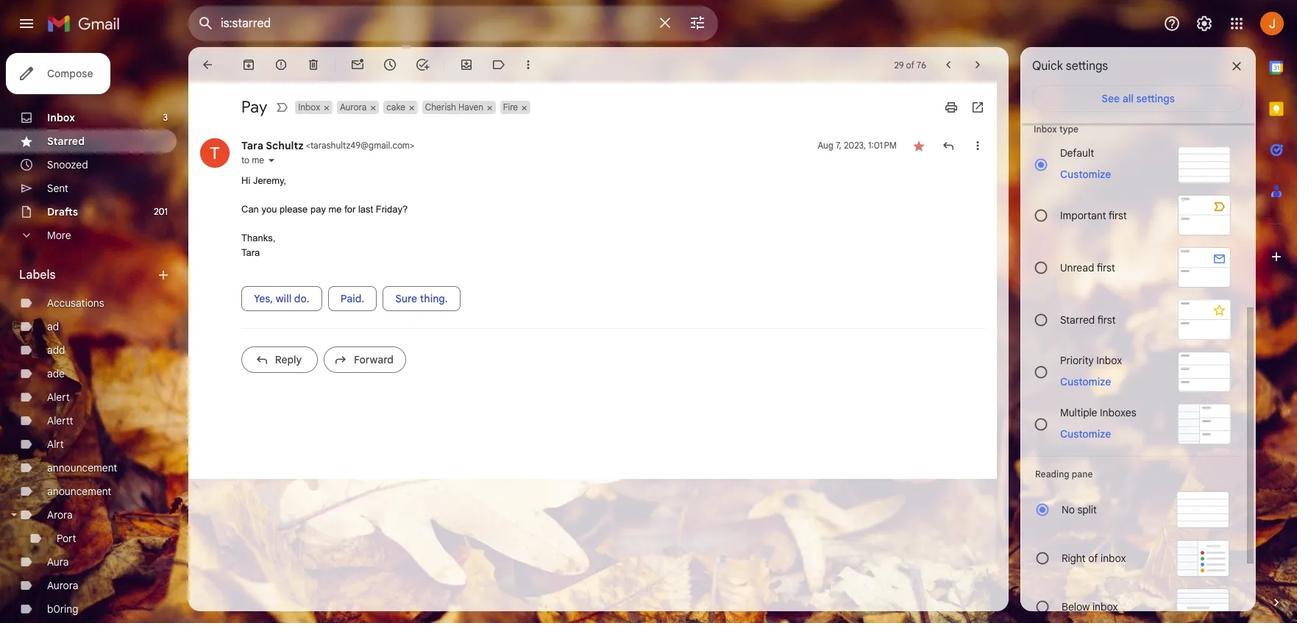 Task type: locate. For each thing, give the bounding box(es) containing it.
customize down default
[[1060, 168, 1111, 181]]

to
[[241, 154, 249, 166]]

tara up to me
[[241, 139, 263, 152]]

inbox inside "button"
[[298, 102, 320, 113]]

paid. button
[[328, 286, 377, 311]]

0 horizontal spatial starred
[[47, 135, 85, 148]]

of right right
[[1088, 552, 1098, 565]]

back to starred image
[[200, 57, 215, 72]]

1 horizontal spatial of
[[1088, 552, 1098, 565]]

1 vertical spatial of
[[1088, 552, 1098, 565]]

aurora for aurora button
[[340, 102, 367, 113]]

forward
[[354, 353, 394, 366]]

201
[[154, 206, 168, 217]]

anouncement link
[[47, 485, 111, 498]]

search mail image
[[193, 10, 219, 37]]

fire
[[503, 102, 518, 113]]

yes,
[[254, 292, 273, 305]]

settings right quick
[[1066, 59, 1108, 74]]

support image
[[1163, 15, 1181, 32]]

quick settings element
[[1032, 59, 1108, 85]]

inbox for inbox link
[[47, 111, 75, 124]]

me right the to
[[252, 154, 264, 166]]

settings right all
[[1136, 92, 1175, 105]]

0 vertical spatial of
[[906, 59, 914, 70]]

arora link
[[47, 508, 73, 522]]

default
[[1060, 146, 1094, 160]]

inbox for inbox type
[[1034, 124, 1057, 135]]

first right important at right top
[[1109, 209, 1127, 222]]

2 vertical spatial customize button
[[1051, 425, 1120, 443]]

inbox
[[298, 102, 320, 113], [47, 111, 75, 124], [1034, 124, 1057, 135], [1096, 353, 1122, 367]]

accusations
[[47, 296, 104, 310]]

b0ring
[[47, 603, 78, 616]]

2 tara from the top
[[241, 247, 260, 258]]

0 horizontal spatial settings
[[1066, 59, 1108, 74]]

all
[[1122, 92, 1134, 105]]

important
[[1060, 209, 1106, 222]]

aurora inside button
[[340, 102, 367, 113]]

ade link
[[47, 367, 65, 380]]

customize down priority inbox
[[1060, 375, 1111, 388]]

sure
[[395, 292, 417, 305]]

76
[[917, 59, 926, 70]]

thanks,
[[241, 232, 275, 244]]

hi jeremy,
[[241, 175, 289, 186]]

to me
[[241, 154, 264, 166]]

sure thing. button
[[383, 286, 460, 311]]

red-star checkbox
[[912, 138, 926, 153]]

no
[[1062, 503, 1075, 516]]

first up priority inbox
[[1097, 313, 1116, 326]]

inbox right the priority
[[1096, 353, 1122, 367]]

None search field
[[188, 6, 718, 41]]

1 vertical spatial aurora
[[47, 579, 78, 592]]

3 customize button from the top
[[1051, 425, 1120, 443]]

do.
[[294, 292, 310, 305]]

<
[[306, 140, 310, 151]]

2 customize button from the top
[[1051, 373, 1120, 390]]

3
[[163, 112, 168, 123]]

paid.
[[340, 292, 364, 305]]

first
[[1109, 209, 1127, 222], [1097, 261, 1115, 274], [1097, 313, 1116, 326]]

tara down the thanks,
[[241, 247, 260, 258]]

1 horizontal spatial me
[[328, 204, 342, 215]]

older image
[[970, 57, 985, 72]]

starred inside labels navigation
[[47, 135, 85, 148]]

labels
[[19, 268, 56, 283]]

1 horizontal spatial aurora
[[340, 102, 367, 113]]

2 vertical spatial customize
[[1060, 427, 1111, 440]]

pane
[[1072, 469, 1093, 480]]

reading pane
[[1035, 469, 1093, 480]]

yes, will do.
[[254, 292, 310, 305]]

quick
[[1032, 59, 1063, 74]]

jeremy,
[[253, 175, 286, 186]]

customize button down priority inbox
[[1051, 373, 1120, 390]]

customize button down default
[[1051, 166, 1120, 183]]

0 horizontal spatial aurora
[[47, 579, 78, 592]]

starred
[[47, 135, 85, 148], [1060, 313, 1095, 326]]

starred up the priority
[[1060, 313, 1095, 326]]

you
[[262, 204, 277, 215]]

inbox up starred link
[[47, 111, 75, 124]]

first for unread first
[[1097, 261, 1115, 274]]

inbox right right
[[1101, 552, 1126, 565]]

me
[[252, 154, 264, 166], [328, 204, 342, 215]]

labels navigation
[[0, 47, 188, 623]]

1 vertical spatial customize
[[1060, 375, 1111, 388]]

snooze image
[[383, 57, 397, 72]]

Search mail text field
[[221, 16, 647, 31]]

inbox
[[1101, 552, 1126, 565], [1092, 600, 1118, 614]]

1 horizontal spatial settings
[[1136, 92, 1175, 105]]

inbox right 'below'
[[1092, 600, 1118, 614]]

me left for
[[328, 204, 342, 215]]

0 vertical spatial first
[[1109, 209, 1127, 222]]

aurora inside labels navigation
[[47, 579, 78, 592]]

tara schultz cell
[[241, 139, 414, 152]]

2023,
[[844, 140, 866, 151]]

reading
[[1035, 469, 1069, 480]]

customize
[[1060, 168, 1111, 181], [1060, 375, 1111, 388], [1060, 427, 1111, 440]]

aurora up tarashultz49@gmail.com
[[340, 102, 367, 113]]

0 vertical spatial aurora
[[340, 102, 367, 113]]

1 vertical spatial settings
[[1136, 92, 1175, 105]]

0 horizontal spatial me
[[252, 154, 264, 166]]

>
[[410, 140, 414, 151]]

port
[[57, 532, 76, 545]]

of for 29
[[906, 59, 914, 70]]

settings inside button
[[1136, 92, 1175, 105]]

inbox inside labels navigation
[[47, 111, 75, 124]]

tab list
[[1256, 47, 1297, 570]]

0 vertical spatial customize button
[[1051, 166, 1120, 183]]

compose button
[[6, 53, 111, 94]]

1 vertical spatial customize button
[[1051, 373, 1120, 390]]

3 customize from the top
[[1060, 427, 1111, 440]]

alrt
[[47, 438, 64, 451]]

0 vertical spatial inbox
[[1101, 552, 1126, 565]]

2 vertical spatial first
[[1097, 313, 1116, 326]]

29 of 76
[[894, 59, 926, 70]]

priority inbox
[[1060, 353, 1122, 367]]

alert link
[[47, 391, 70, 404]]

1 vertical spatial starred
[[1060, 313, 1095, 326]]

multiple
[[1060, 406, 1097, 419]]

reply
[[275, 353, 302, 366]]

0 horizontal spatial of
[[906, 59, 914, 70]]

port link
[[57, 532, 76, 545]]

1 customize from the top
[[1060, 168, 1111, 181]]

quick settings
[[1032, 59, 1108, 74]]

main menu image
[[18, 15, 35, 32]]

0 vertical spatial customize
[[1060, 168, 1111, 181]]

customize down multiple
[[1060, 427, 1111, 440]]

inbox link
[[47, 111, 75, 124]]

type
[[1059, 124, 1079, 135]]

1 horizontal spatial starred
[[1060, 313, 1095, 326]]

friday?
[[376, 204, 408, 215]]

customize for multiple inboxes
[[1060, 427, 1111, 440]]

2 customize from the top
[[1060, 375, 1111, 388]]

cherish
[[425, 102, 456, 113]]

inbox up <
[[298, 102, 320, 113]]

1 vertical spatial tara
[[241, 247, 260, 258]]

multiple inboxes
[[1060, 406, 1136, 419]]

of left the 76
[[906, 59, 914, 70]]

0 vertical spatial starred
[[47, 135, 85, 148]]

thing.
[[420, 292, 448, 305]]

add to tasks image
[[415, 57, 430, 72]]

drafts
[[47, 205, 78, 219]]

inbox left type
[[1034, 124, 1057, 135]]

1 tara from the top
[[241, 139, 263, 152]]

customize button down multiple
[[1051, 425, 1120, 443]]

gmail image
[[47, 9, 127, 38]]

unread
[[1060, 261, 1094, 274]]

no split
[[1062, 503, 1097, 516]]

aug 7, 2023, 1:01 pm cell
[[818, 138, 897, 153]]

starred up snoozed
[[47, 135, 85, 148]]

archive image
[[241, 57, 256, 72]]

yes, will do. button
[[241, 286, 322, 311]]

0 vertical spatial tara
[[241, 139, 263, 152]]

first right 'unread' at the top right of the page
[[1097, 261, 1115, 274]]

1 customize button from the top
[[1051, 166, 1120, 183]]

tara inside thanks, tara
[[241, 247, 260, 258]]

move to inbox image
[[459, 57, 474, 72]]

advanced search options image
[[683, 8, 712, 38]]

aurora up b0ring link
[[47, 579, 78, 592]]

1 vertical spatial me
[[328, 204, 342, 215]]

1 vertical spatial first
[[1097, 261, 1115, 274]]

reply link
[[241, 347, 318, 373]]

pay
[[310, 204, 326, 215]]



Task type: vqa. For each thing, say whether or not it's contained in the screenshot.
fourth column header from right
no



Task type: describe. For each thing, give the bounding box(es) containing it.
haven
[[458, 102, 483, 113]]

aurora for aurora "link"
[[47, 579, 78, 592]]

customize button for default
[[1051, 166, 1120, 183]]

alertt link
[[47, 414, 73, 427]]

customize for priority inbox
[[1060, 375, 1111, 388]]

announcement
[[47, 461, 117, 475]]

cake button
[[384, 101, 407, 114]]

thanks, tara
[[241, 232, 275, 258]]

first for starred first
[[1097, 313, 1116, 326]]

priority
[[1060, 353, 1094, 367]]

pay
[[241, 97, 267, 117]]

report spam image
[[274, 57, 288, 72]]

0 vertical spatial me
[[252, 154, 264, 166]]

tarashultz49@gmail.com
[[310, 140, 410, 151]]

right of inbox
[[1062, 552, 1126, 565]]

inbox type
[[1034, 124, 1079, 135]]

tara schultz < tarashultz49@gmail.com >
[[241, 139, 414, 152]]

labels heading
[[19, 268, 156, 283]]

more button
[[0, 224, 177, 247]]

inbox for the inbox "button"
[[298, 102, 320, 113]]

starred for starred link
[[47, 135, 85, 148]]

inbox button
[[295, 101, 322, 114]]

last
[[358, 204, 373, 215]]

add link
[[47, 344, 65, 357]]

can you please pay me for last friday?
[[241, 204, 410, 215]]

cake
[[386, 102, 405, 113]]

b0ring link
[[47, 603, 78, 616]]

red star image
[[912, 138, 926, 153]]

cherish haven button
[[422, 101, 485, 114]]

customize button for priority inbox
[[1051, 373, 1120, 390]]

aug
[[818, 140, 833, 151]]

1:01 pm
[[868, 140, 897, 151]]

will
[[276, 292, 292, 305]]

alertt
[[47, 414, 73, 427]]

29
[[894, 59, 904, 70]]

sent
[[47, 182, 68, 195]]

aura link
[[47, 555, 69, 569]]

more image
[[521, 57, 536, 72]]

delete image
[[306, 57, 321, 72]]

inboxes
[[1100, 406, 1136, 419]]

settings image
[[1195, 15, 1213, 32]]

compose
[[47, 67, 93, 80]]

accusations link
[[47, 296, 104, 310]]

customize button for multiple inboxes
[[1051, 425, 1120, 443]]

1 vertical spatial inbox
[[1092, 600, 1118, 614]]

show details image
[[267, 156, 276, 165]]

announcement link
[[47, 461, 117, 475]]

aura
[[47, 555, 69, 569]]

reading pane element
[[1035, 469, 1229, 480]]

important first
[[1060, 209, 1127, 222]]

anouncement
[[47, 485, 111, 498]]

see
[[1102, 92, 1120, 105]]

0 vertical spatial settings
[[1066, 59, 1108, 74]]

ade
[[47, 367, 65, 380]]

newer image
[[941, 57, 956, 72]]

below
[[1062, 600, 1090, 614]]

customize for default
[[1060, 168, 1111, 181]]

first for important first
[[1109, 209, 1127, 222]]

labels image
[[491, 57, 506, 72]]

alrt link
[[47, 438, 64, 451]]

below inbox
[[1062, 600, 1118, 614]]

see all settings button
[[1032, 85, 1244, 112]]

starred for starred first
[[1060, 313, 1095, 326]]

7,
[[836, 140, 842, 151]]

starred link
[[47, 135, 85, 148]]

ad
[[47, 320, 59, 333]]

fire button
[[500, 101, 519, 114]]

drafts link
[[47, 205, 78, 219]]

starred first
[[1060, 313, 1116, 326]]

sure thing.
[[395, 292, 448, 305]]

aurora link
[[47, 579, 78, 592]]

right
[[1062, 552, 1086, 565]]

snoozed link
[[47, 158, 88, 171]]

split
[[1077, 503, 1097, 516]]

arora
[[47, 508, 73, 522]]

forward link
[[324, 347, 406, 373]]

ad link
[[47, 320, 59, 333]]

of for right
[[1088, 552, 1098, 565]]

please
[[280, 204, 308, 215]]

inbox type element
[[1034, 124, 1231, 135]]

schultz
[[266, 139, 304, 152]]

can
[[241, 204, 259, 215]]

see all settings
[[1102, 92, 1175, 105]]

aug 7, 2023, 1:01 pm
[[818, 140, 897, 151]]

hi
[[241, 175, 250, 186]]

more
[[47, 229, 71, 242]]

clear search image
[[650, 8, 680, 38]]



